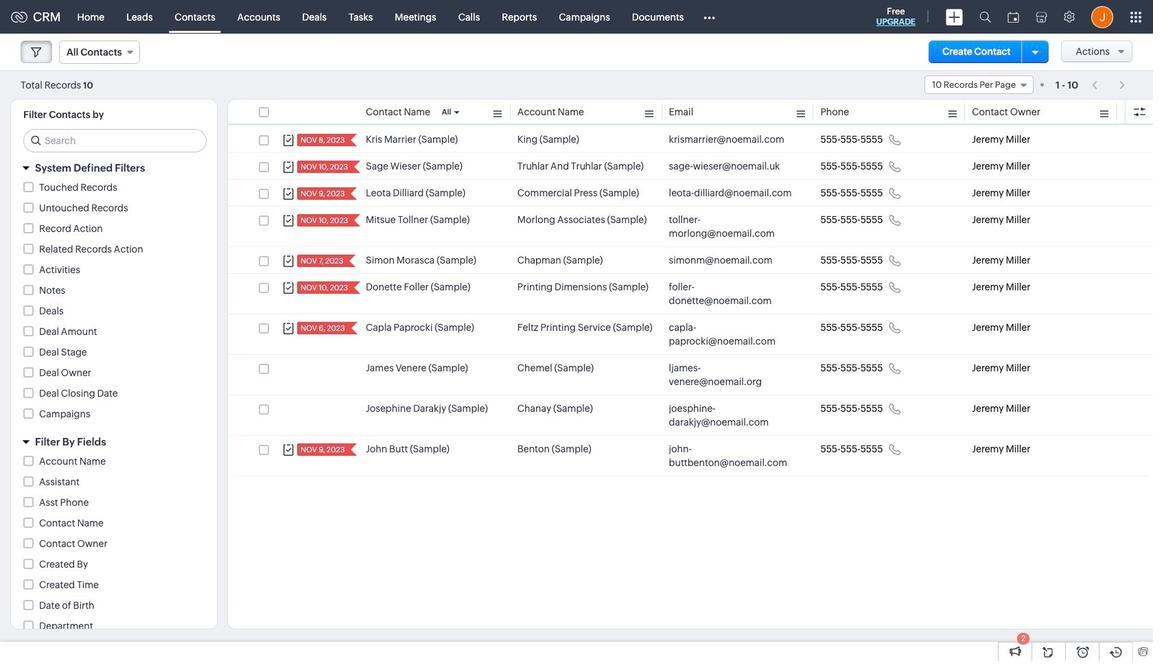 Task type: vqa. For each thing, say whether or not it's contained in the screenshot.
Campaigns link on the right top of page
no



Task type: locate. For each thing, give the bounding box(es) containing it.
search element
[[971, 0, 1000, 34]]

create menu element
[[938, 0, 971, 33]]

search image
[[980, 11, 991, 23]]

row group
[[228, 126, 1153, 476]]

profile image
[[1092, 6, 1113, 28]]

navigation
[[1085, 75, 1133, 95]]

Other Modules field
[[695, 6, 725, 28]]

logo image
[[11, 11, 27, 22]]

create menu image
[[946, 9, 963, 25]]

profile element
[[1083, 0, 1122, 33]]

None field
[[59, 41, 140, 64], [925, 76, 1034, 94], [59, 41, 140, 64], [925, 76, 1034, 94]]

calendar image
[[1008, 11, 1019, 22]]



Task type: describe. For each thing, give the bounding box(es) containing it.
Search text field
[[24, 130, 206, 152]]



